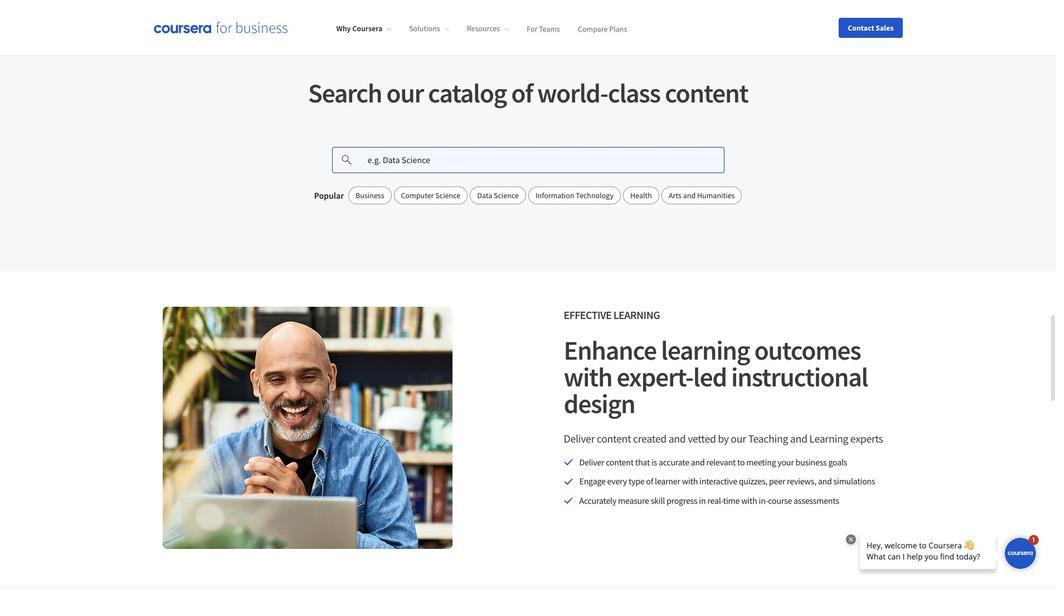 Task type: describe. For each thing, give the bounding box(es) containing it.
contact sales
[[848, 23, 894, 33]]

is
[[652, 457, 657, 468]]

peer
[[769, 476, 785, 487]]

to
[[737, 457, 745, 468]]

search
[[308, 76, 382, 110]]

catalog
[[428, 76, 507, 110]]

time
[[723, 495, 740, 507]]

skill
[[651, 495, 665, 507]]

0 horizontal spatial learning
[[614, 308, 660, 322]]

your
[[778, 457, 794, 468]]

interactive
[[700, 476, 737, 487]]

measure
[[618, 495, 649, 507]]

teaching
[[748, 432, 788, 446]]

Information Technology button
[[528, 187, 621, 205]]

with inside enhance learning outcomes with expert-led instructional design
[[564, 361, 612, 394]]

created
[[633, 432, 667, 446]]

arts
[[669, 191, 682, 201]]

deliver for deliver content created and vetted by our teaching and learning experts
[[564, 432, 595, 446]]

data science
[[477, 191, 519, 201]]

class
[[608, 76, 660, 110]]

teams
[[539, 24, 560, 34]]

content for is
[[606, 457, 634, 468]]

and up business
[[790, 432, 808, 446]]

resources link
[[467, 24, 509, 34]]

1 vertical spatial our
[[731, 432, 746, 446]]

engage every type of learner with interactive quizzes, peer reviews, and simulations
[[579, 476, 875, 487]]

0 vertical spatial content
[[665, 76, 748, 110]]

Arts and Humanities button
[[662, 187, 742, 205]]

why coursera
[[336, 24, 382, 34]]

effective learning
[[564, 308, 660, 322]]

coursera for business image
[[154, 22, 287, 33]]

technology
[[576, 191, 614, 201]]

meeting
[[746, 457, 776, 468]]

0 horizontal spatial our
[[386, 76, 424, 110]]

contact sales button
[[839, 18, 903, 38]]

and up the accurate
[[669, 432, 686, 446]]

assessments
[[794, 495, 839, 507]]

and inside button
[[683, 191, 696, 201]]

and left relevant
[[691, 457, 705, 468]]

accurate
[[659, 457, 689, 468]]

effective
[[564, 308, 612, 322]]

resources
[[467, 24, 500, 34]]

and up the assessments
[[818, 476, 832, 487]]

Computer Science button
[[394, 187, 468, 205]]

in
[[699, 495, 706, 507]]

type
[[629, 476, 645, 487]]

enhance learning outcomes with expert-led instructional design
[[564, 334, 868, 421]]

for
[[527, 24, 538, 34]]

outcomes
[[754, 334, 861, 367]]

plans
[[609, 24, 627, 34]]

Business button
[[348, 187, 392, 205]]

of for learner
[[646, 476, 653, 487]]

by
[[718, 432, 729, 446]]

relevant
[[707, 457, 736, 468]]

popular
[[314, 190, 344, 201]]

of for world-
[[511, 76, 533, 110]]



Task type: vqa. For each thing, say whether or not it's contained in the screenshot.
Popular
yes



Task type: locate. For each thing, give the bounding box(es) containing it.
of right type
[[646, 476, 653, 487]]

solutions
[[409, 24, 440, 34]]

progress
[[667, 495, 698, 507]]

contact
[[848, 23, 874, 33]]

and right arts
[[683, 191, 696, 201]]

quizzes,
[[739, 476, 768, 487]]

science for data science
[[494, 191, 519, 201]]

compare plans
[[578, 24, 627, 34]]

of left world-
[[511, 76, 533, 110]]

compare
[[578, 24, 608, 34]]

learning up enhance
[[614, 308, 660, 322]]

experts
[[850, 432, 883, 446]]

1 horizontal spatial our
[[731, 432, 746, 446]]

science
[[435, 191, 461, 201], [494, 191, 519, 201]]

0 vertical spatial with
[[564, 361, 612, 394]]

accurately measure skill progress in real-time with in-course assessments
[[579, 495, 839, 507]]

deliver content created and vetted by our teaching and learning experts
[[564, 432, 883, 446]]

instructional
[[731, 361, 868, 394]]

deliver
[[564, 432, 595, 446], [579, 457, 604, 468]]

information
[[536, 191, 574, 201]]

learning assesments image
[[162, 307, 452, 550]]

learning up goals
[[810, 432, 848, 446]]

design
[[564, 387, 635, 421]]

business
[[796, 457, 827, 468]]

solutions link
[[409, 24, 449, 34]]

2 vertical spatial content
[[606, 457, 634, 468]]

real-
[[708, 495, 723, 507]]

arts and humanities
[[669, 191, 735, 201]]

health
[[630, 191, 652, 201]]

Search query text field
[[361, 147, 724, 173]]

1 science from the left
[[435, 191, 461, 201]]

why
[[336, 24, 351, 34]]

led
[[693, 361, 727, 394]]

and
[[683, 191, 696, 201], [669, 432, 686, 446], [790, 432, 808, 446], [691, 457, 705, 468], [818, 476, 832, 487]]

2 vertical spatial with
[[741, 495, 757, 507]]

0 vertical spatial of
[[511, 76, 533, 110]]

Health button
[[623, 187, 659, 205]]

1 vertical spatial of
[[646, 476, 653, 487]]

science inside "button"
[[435, 191, 461, 201]]

content
[[665, 76, 748, 110], [597, 432, 631, 446], [606, 457, 634, 468]]

1 vertical spatial content
[[597, 432, 631, 446]]

Data Science button
[[470, 187, 526, 205]]

deliver content that is accurate and relevant to meeting your business goals
[[579, 457, 847, 468]]

enhance
[[564, 334, 657, 367]]

search our catalog of world-class content
[[308, 76, 748, 110]]

world-
[[537, 76, 608, 110]]

1 horizontal spatial of
[[646, 476, 653, 487]]

1 vertical spatial learning
[[810, 432, 848, 446]]

our
[[386, 76, 424, 110], [731, 432, 746, 446]]

reviews,
[[787, 476, 816, 487]]

coursera
[[352, 24, 382, 34]]

business
[[356, 191, 384, 201]]

goals
[[829, 457, 847, 468]]

1 horizontal spatial learning
[[810, 432, 848, 446]]

0 horizontal spatial science
[[435, 191, 461, 201]]

0 horizontal spatial with
[[564, 361, 612, 394]]

computer science
[[401, 191, 461, 201]]

0 horizontal spatial of
[[511, 76, 533, 110]]

1 vertical spatial with
[[682, 476, 698, 487]]

learning
[[614, 308, 660, 322], [810, 432, 848, 446]]

with
[[564, 361, 612, 394], [682, 476, 698, 487], [741, 495, 757, 507]]

information technology
[[536, 191, 614, 201]]

every
[[607, 476, 627, 487]]

science right 'computer'
[[435, 191, 461, 201]]

science right data
[[494, 191, 519, 201]]

1 horizontal spatial science
[[494, 191, 519, 201]]

course
[[768, 495, 792, 507]]

2 horizontal spatial with
[[741, 495, 757, 507]]

deliver down design
[[564, 432, 595, 446]]

for teams link
[[527, 24, 560, 34]]

expert-
[[617, 361, 693, 394]]

humanities
[[697, 191, 735, 201]]

computer
[[401, 191, 434, 201]]

1 vertical spatial deliver
[[579, 457, 604, 468]]

accurately
[[579, 495, 616, 507]]

why coursera link
[[336, 24, 391, 34]]

sales
[[876, 23, 894, 33]]

compare plans link
[[578, 24, 627, 34]]

deliver for deliver content that is accurate and relevant to meeting your business goals
[[579, 457, 604, 468]]

deliver up engage on the bottom
[[579, 457, 604, 468]]

of
[[511, 76, 533, 110], [646, 476, 653, 487]]

learner
[[655, 476, 680, 487]]

0 vertical spatial learning
[[614, 308, 660, 322]]

popular option group
[[348, 187, 742, 205]]

0 vertical spatial deliver
[[564, 432, 595, 446]]

1 horizontal spatial with
[[682, 476, 698, 487]]

simulations
[[834, 476, 875, 487]]

for teams
[[527, 24, 560, 34]]

2 science from the left
[[494, 191, 519, 201]]

vetted
[[688, 432, 716, 446]]

data
[[477, 191, 492, 201]]

0 vertical spatial our
[[386, 76, 424, 110]]

engage
[[579, 476, 606, 487]]

learning
[[661, 334, 750, 367]]

content for and
[[597, 432, 631, 446]]

in-
[[759, 495, 768, 507]]

that
[[635, 457, 650, 468]]

science inside button
[[494, 191, 519, 201]]

science for computer science
[[435, 191, 461, 201]]



